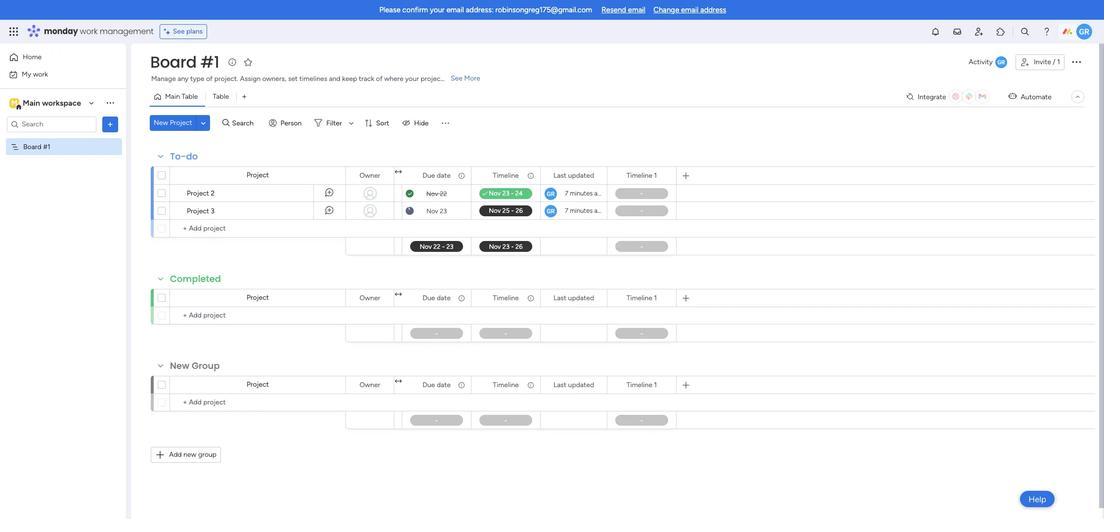 Task type: describe. For each thing, give the bounding box(es) containing it.
and
[[329, 75, 341, 83]]

add new group button
[[151, 447, 221, 463]]

automate
[[1021, 93, 1052, 101]]

last for to-do
[[554, 171, 567, 180]]

v2 expand column image
[[395, 168, 402, 176]]

person button
[[265, 115, 308, 131]]

address
[[701, 5, 727, 14]]

main for main workspace
[[23, 98, 40, 108]]

Search field
[[230, 116, 259, 130]]

workspace selection element
[[9, 97, 83, 110]]

due date field for do
[[420, 170, 453, 181]]

main for main table
[[165, 92, 180, 101]]

workspace options image
[[105, 98, 115, 108]]

To-do field
[[168, 150, 200, 163]]

new for new group
[[170, 360, 189, 372]]

column information image for first the timeline field from the bottom
[[527, 381, 535, 389]]

any
[[178, 75, 189, 83]]

project inside button
[[170, 119, 192, 127]]

0 vertical spatial #1
[[201, 51, 219, 73]]

2 due date from the top
[[423, 294, 451, 302]]

to-
[[170, 150, 186, 163]]

dapulse checkmark sign image
[[483, 188, 488, 200]]

table inside button
[[213, 92, 229, 101]]

autopilot image
[[1009, 90, 1017, 103]]

see more link
[[450, 74, 481, 84]]

1 minutes from the top
[[570, 190, 593, 197]]

due for do
[[423, 171, 435, 180]]

1 7 from the top
[[565, 190, 569, 197]]

owners,
[[262, 75, 286, 83]]

column information image for new group
[[458, 381, 466, 389]]

arrow down image
[[346, 117, 357, 129]]

3 owner from the top
[[360, 381, 380, 389]]

timeline 1 field for new group
[[624, 380, 660, 391]]

date for group
[[437, 381, 451, 389]]

/
[[1053, 58, 1056, 66]]

keep
[[342, 75, 357, 83]]

inbox image
[[953, 27, 963, 37]]

due date for do
[[423, 171, 451, 180]]

nov for project 3
[[426, 207, 438, 215]]

1 horizontal spatial your
[[430, 5, 445, 14]]

search everything image
[[1020, 27, 1030, 37]]

3 + add project text field from the top
[[175, 397, 341, 409]]

filter
[[326, 119, 342, 127]]

help
[[1029, 495, 1047, 505]]

manage any type of project. assign owners, set timelines and keep track of where your project stands.
[[151, 75, 467, 83]]

due date for group
[[423, 381, 451, 389]]

m
[[11, 99, 17, 107]]

stands.
[[445, 75, 467, 83]]

Board #1 field
[[148, 51, 222, 73]]

3
[[211, 207, 215, 216]]

select product image
[[9, 27, 19, 37]]

workspace image
[[9, 98, 19, 109]]

new project
[[154, 119, 192, 127]]

last updated field for new group
[[551, 380, 597, 391]]

1 owner from the top
[[360, 171, 380, 180]]

see more
[[451, 74, 480, 83]]

resend email link
[[602, 5, 646, 14]]

nov for project 2
[[426, 190, 438, 198]]

address:
[[466, 5, 494, 14]]

change email address
[[654, 5, 727, 14]]

management
[[100, 26, 154, 37]]

please confirm your email address: robinsongreg175@gmail.com
[[379, 5, 592, 14]]

new
[[184, 451, 197, 459]]

0 horizontal spatial options image
[[105, 119, 115, 129]]

2 minutes from the top
[[570, 207, 593, 215]]

invite / 1 button
[[1016, 54, 1065, 70]]

2 7 from the top
[[565, 207, 569, 215]]

assign
[[240, 75, 261, 83]]

23
[[440, 207, 447, 215]]

add new group
[[169, 451, 217, 459]]

angle down image
[[201, 119, 206, 127]]

2
[[211, 189, 215, 198]]

last updated for to-do
[[554, 171, 594, 180]]

updated for new group
[[568, 381, 594, 389]]

change email address link
[[654, 5, 727, 14]]

2 due from the top
[[423, 294, 435, 302]]

new for new project
[[154, 119, 168, 127]]

2 last updated from the top
[[554, 294, 594, 302]]

2 due date field from the top
[[420, 293, 453, 304]]

project.
[[214, 75, 238, 83]]

1 7 minutes ago from the top
[[565, 190, 605, 197]]

New Group field
[[168, 360, 222, 373]]

main table
[[165, 92, 198, 101]]

type
[[190, 75, 204, 83]]

date for do
[[437, 171, 451, 180]]

work for monday
[[80, 26, 98, 37]]

3 timeline field from the top
[[491, 380, 521, 391]]

2 + add project text field from the top
[[175, 310, 341, 322]]

2 timeline 1 from the top
[[627, 294, 657, 302]]

board inside list box
[[23, 143, 41, 151]]

filter button
[[311, 115, 357, 131]]

2 updated from the top
[[568, 294, 594, 302]]

monday
[[44, 26, 78, 37]]

resend email
[[602, 5, 646, 14]]

robinsongreg175@gmail.com
[[496, 5, 592, 14]]

invite members image
[[974, 27, 984, 37]]

3 owner field from the top
[[357, 380, 383, 391]]

plans
[[186, 27, 203, 36]]

2 of from the left
[[376, 75, 383, 83]]

notifications image
[[931, 27, 941, 37]]

2 last from the top
[[554, 294, 567, 302]]

timeline 1 for do
[[627, 171, 657, 180]]

#1 inside list box
[[43, 143, 50, 151]]

1 of from the left
[[206, 75, 213, 83]]

2 owner from the top
[[360, 294, 380, 302]]

change
[[654, 5, 679, 14]]

sort button
[[360, 115, 395, 131]]

invite / 1
[[1034, 58, 1060, 66]]

2 ago from the top
[[595, 207, 605, 215]]

home
[[23, 53, 42, 61]]

email for resend email
[[628, 5, 646, 14]]

1 inside button
[[1058, 58, 1060, 66]]

1 email from the left
[[447, 5, 464, 14]]

workspace
[[42, 98, 81, 108]]

work for my
[[33, 70, 48, 78]]

table inside button
[[182, 92, 198, 101]]

board #1 list box
[[0, 136, 126, 289]]

2 date from the top
[[437, 294, 451, 302]]

see for see more
[[451, 74, 463, 83]]

hide button
[[398, 115, 435, 131]]

1 v2 expand column image from the top
[[395, 291, 402, 299]]

column information image for to-do
[[458, 172, 466, 180]]

see for see plans
[[173, 27, 185, 36]]



Task type: locate. For each thing, give the bounding box(es) containing it.
main table button
[[150, 89, 205, 105]]

1 vertical spatial 7 minutes ago
[[565, 207, 605, 215]]

minutes
[[570, 190, 593, 197], [570, 207, 593, 215]]

1 horizontal spatial work
[[80, 26, 98, 37]]

0 vertical spatial last updated field
[[551, 170, 597, 181]]

board #1 inside list box
[[23, 143, 50, 151]]

nov
[[426, 190, 438, 198], [426, 207, 438, 215]]

column information image
[[458, 172, 466, 180], [527, 294, 535, 302], [458, 381, 466, 389]]

Last updated field
[[551, 170, 597, 181], [551, 293, 597, 304], [551, 380, 597, 391]]

0 horizontal spatial your
[[405, 75, 419, 83]]

0 vertical spatial timeline field
[[491, 170, 521, 181]]

Owner field
[[357, 170, 383, 181], [357, 293, 383, 304], [357, 380, 383, 391]]

add view image
[[242, 93, 246, 101]]

last for new group
[[554, 381, 567, 389]]

new project button
[[150, 115, 196, 131]]

greg robinson image
[[1077, 24, 1093, 40]]

project
[[421, 75, 443, 83]]

new inside button
[[154, 119, 168, 127]]

of right type
[[206, 75, 213, 83]]

1
[[1058, 58, 1060, 66], [654, 171, 657, 180], [654, 294, 657, 302], [654, 381, 657, 389]]

dapulse integrations image
[[907, 93, 914, 101]]

0 vertical spatial column information image
[[527, 172, 535, 180]]

set
[[288, 75, 298, 83]]

add to favorites image
[[243, 57, 253, 67]]

email
[[447, 5, 464, 14], [628, 5, 646, 14], [681, 5, 699, 14]]

2 vertical spatial due date
[[423, 381, 451, 389]]

v2 expand column image
[[395, 291, 402, 299], [395, 378, 402, 386]]

1 + add project text field from the top
[[175, 223, 341, 235]]

1 vertical spatial v2 expand column image
[[395, 378, 402, 386]]

see left more
[[451, 74, 463, 83]]

see inside "link"
[[451, 74, 463, 83]]

1 vertical spatial see
[[451, 74, 463, 83]]

1 vertical spatial last updated field
[[551, 293, 597, 304]]

1 timeline field from the top
[[491, 170, 521, 181]]

main down manage
[[165, 92, 180, 101]]

1 timeline 1 from the top
[[627, 171, 657, 180]]

1 nov from the top
[[426, 190, 438, 198]]

2 vertical spatial last
[[554, 381, 567, 389]]

2 vertical spatial + add project text field
[[175, 397, 341, 409]]

activity
[[969, 58, 993, 66]]

2 vertical spatial date
[[437, 381, 451, 389]]

1 vertical spatial due date field
[[420, 293, 453, 304]]

new group
[[170, 360, 220, 372]]

Timeline 1 field
[[624, 170, 660, 181], [624, 293, 660, 304], [624, 380, 660, 391]]

due date
[[423, 171, 451, 180], [423, 294, 451, 302], [423, 381, 451, 389]]

confirm
[[402, 5, 428, 14]]

1 vertical spatial work
[[33, 70, 48, 78]]

1 horizontal spatial email
[[628, 5, 646, 14]]

owner
[[360, 171, 380, 180], [360, 294, 380, 302], [360, 381, 380, 389]]

2 7 minutes ago from the top
[[565, 207, 605, 215]]

0 vertical spatial last updated
[[554, 171, 594, 180]]

due for group
[[423, 381, 435, 389]]

0 vertical spatial see
[[173, 27, 185, 36]]

0 horizontal spatial work
[[33, 70, 48, 78]]

main
[[165, 92, 180, 101], [23, 98, 40, 108]]

timeline 1 field for to-do
[[624, 170, 660, 181]]

Timeline field
[[491, 170, 521, 181], [491, 293, 521, 304], [491, 380, 521, 391]]

1 due date field from the top
[[420, 170, 453, 181]]

apps image
[[996, 27, 1006, 37]]

column information image
[[527, 172, 535, 180], [458, 294, 466, 302], [527, 381, 535, 389]]

0 horizontal spatial of
[[206, 75, 213, 83]]

help button
[[1021, 491, 1055, 508]]

2 nov from the top
[[426, 207, 438, 215]]

3 date from the top
[[437, 381, 451, 389]]

board down 'search in workspace' field
[[23, 143, 41, 151]]

#1 down 'search in workspace' field
[[43, 143, 50, 151]]

see plans
[[173, 27, 203, 36]]

options image down workspace options icon
[[105, 119, 115, 129]]

0 vertical spatial timeline 1 field
[[624, 170, 660, 181]]

board #1 down 'search in workspace' field
[[23, 143, 50, 151]]

0 vertical spatial ago
[[595, 190, 605, 197]]

do
[[186, 150, 198, 163]]

1 due date from the top
[[423, 171, 451, 180]]

3 timeline 1 from the top
[[627, 381, 657, 389]]

0 vertical spatial timeline 1
[[627, 171, 657, 180]]

1 ago from the top
[[595, 190, 605, 197]]

+ Add project text field
[[175, 223, 341, 235], [175, 310, 341, 322], [175, 397, 341, 409]]

2 vertical spatial last updated
[[554, 381, 594, 389]]

3 due date field from the top
[[420, 380, 453, 391]]

1 vertical spatial board
[[23, 143, 41, 151]]

work right my
[[33, 70, 48, 78]]

1 vertical spatial 7
[[565, 207, 569, 215]]

#1 up type
[[201, 51, 219, 73]]

1 horizontal spatial #1
[[201, 51, 219, 73]]

more
[[464, 74, 480, 83]]

last updated field for to-do
[[551, 170, 597, 181]]

monday work management
[[44, 26, 154, 37]]

new down main table button
[[154, 119, 168, 127]]

help image
[[1042, 27, 1052, 37]]

2 email from the left
[[628, 5, 646, 14]]

nov left 23
[[426, 207, 438, 215]]

7
[[565, 190, 569, 197], [565, 207, 569, 215]]

0 vertical spatial due
[[423, 171, 435, 180]]

track
[[359, 75, 374, 83]]

3 last updated from the top
[[554, 381, 594, 389]]

menu image
[[441, 118, 451, 128]]

1 horizontal spatial options image
[[1071, 56, 1083, 68]]

0 vertical spatial board
[[150, 51, 197, 73]]

work right monday on the top left
[[80, 26, 98, 37]]

2 v2 expand column image from the top
[[395, 378, 402, 386]]

timeline 1 for group
[[627, 381, 657, 389]]

project 3
[[187, 207, 215, 216]]

1 vertical spatial ago
[[595, 207, 605, 215]]

group
[[192, 360, 220, 372]]

of
[[206, 75, 213, 83], [376, 75, 383, 83]]

0 horizontal spatial see
[[173, 27, 185, 36]]

table down any
[[182, 92, 198, 101]]

0 horizontal spatial board
[[23, 143, 41, 151]]

0 vertical spatial column information image
[[458, 172, 466, 180]]

1 horizontal spatial see
[[451, 74, 463, 83]]

1 vertical spatial timeline field
[[491, 293, 521, 304]]

2 vertical spatial updated
[[568, 381, 594, 389]]

0 vertical spatial due date field
[[420, 170, 453, 181]]

3 due from the top
[[423, 381, 435, 389]]

project 2
[[187, 189, 215, 198]]

collapse board header image
[[1074, 93, 1082, 101]]

0 vertical spatial new
[[154, 119, 168, 127]]

nov left the 22
[[426, 190, 438, 198]]

1 vertical spatial board #1
[[23, 143, 50, 151]]

new left group
[[170, 360, 189, 372]]

0 vertical spatial nov
[[426, 190, 438, 198]]

nov 22
[[426, 190, 447, 198]]

1 vertical spatial due
[[423, 294, 435, 302]]

2 vertical spatial due date field
[[420, 380, 453, 391]]

board up any
[[150, 51, 197, 73]]

22
[[440, 190, 447, 198]]

0 horizontal spatial new
[[154, 119, 168, 127]]

2 last updated field from the top
[[551, 293, 597, 304]]

Search in workspace field
[[21, 119, 83, 130]]

nov 23
[[426, 207, 447, 215]]

main inside button
[[165, 92, 180, 101]]

table button
[[205, 89, 236, 105]]

1 table from the left
[[182, 92, 198, 101]]

invite
[[1034, 58, 1052, 66]]

0 vertical spatial work
[[80, 26, 98, 37]]

2 vertical spatial timeline 1
[[627, 381, 657, 389]]

2 vertical spatial column information image
[[527, 381, 535, 389]]

1 last from the top
[[554, 171, 567, 180]]

1 vertical spatial updated
[[568, 294, 594, 302]]

0 horizontal spatial board #1
[[23, 143, 50, 151]]

resend
[[602, 5, 626, 14]]

0 vertical spatial date
[[437, 171, 451, 180]]

0 vertical spatial minutes
[[570, 190, 593, 197]]

1 owner field from the top
[[357, 170, 383, 181]]

1 horizontal spatial main
[[165, 92, 180, 101]]

of right track
[[376, 75, 383, 83]]

my work
[[22, 70, 48, 78]]

see inside button
[[173, 27, 185, 36]]

email right change
[[681, 5, 699, 14]]

2 timeline 1 field from the top
[[624, 293, 660, 304]]

see
[[173, 27, 185, 36], [451, 74, 463, 83]]

home button
[[6, 49, 106, 65]]

1 vertical spatial your
[[405, 75, 419, 83]]

1 vertical spatial owner
[[360, 294, 380, 302]]

see plans button
[[160, 24, 207, 39]]

0 vertical spatial your
[[430, 5, 445, 14]]

work inside button
[[33, 70, 48, 78]]

1 vertical spatial minutes
[[570, 207, 593, 215]]

1 horizontal spatial board
[[150, 51, 197, 73]]

email for change email address
[[681, 5, 699, 14]]

0 vertical spatial options image
[[1071, 56, 1083, 68]]

0 vertical spatial due date
[[423, 171, 451, 180]]

2 table from the left
[[213, 92, 229, 101]]

ago
[[595, 190, 605, 197], [595, 207, 605, 215]]

1 vertical spatial last
[[554, 294, 567, 302]]

1 last updated field from the top
[[551, 170, 597, 181]]

1 vertical spatial column information image
[[458, 294, 466, 302]]

3 due date from the top
[[423, 381, 451, 389]]

1 due from the top
[[423, 171, 435, 180]]

1 vertical spatial timeline 1
[[627, 294, 657, 302]]

your right 'confirm'
[[430, 5, 445, 14]]

1 vertical spatial due date
[[423, 294, 451, 302]]

column information image for 1st the timeline field
[[527, 172, 535, 180]]

main workspace
[[23, 98, 81, 108]]

0 vertical spatial v2 expand column image
[[395, 291, 402, 299]]

0 vertical spatial updated
[[568, 171, 594, 180]]

table
[[182, 92, 198, 101], [213, 92, 229, 101]]

work
[[80, 26, 98, 37], [33, 70, 48, 78]]

0 vertical spatial last
[[554, 171, 567, 180]]

2 owner field from the top
[[357, 293, 383, 304]]

see left plans
[[173, 27, 185, 36]]

due
[[423, 171, 435, 180], [423, 294, 435, 302], [423, 381, 435, 389]]

sort
[[376, 119, 389, 127]]

board #1 up any
[[150, 51, 219, 73]]

show board description image
[[226, 57, 238, 67]]

2 vertical spatial last updated field
[[551, 380, 597, 391]]

updated
[[568, 171, 594, 180], [568, 294, 594, 302], [568, 381, 594, 389]]

Completed field
[[168, 273, 224, 286]]

0 horizontal spatial main
[[23, 98, 40, 108]]

main right workspace icon
[[23, 98, 40, 108]]

7 minutes ago
[[565, 190, 605, 197], [565, 207, 605, 215]]

2 horizontal spatial email
[[681, 5, 699, 14]]

0 vertical spatial board #1
[[150, 51, 219, 73]]

2 vertical spatial timeline 1 field
[[624, 380, 660, 391]]

group
[[198, 451, 217, 459]]

1 vertical spatial + add project text field
[[175, 310, 341, 322]]

1 vertical spatial owner field
[[357, 293, 383, 304]]

2 timeline field from the top
[[491, 293, 521, 304]]

email right the resend
[[628, 5, 646, 14]]

1 vertical spatial options image
[[105, 119, 115, 129]]

last updated
[[554, 171, 594, 180], [554, 294, 594, 302], [554, 381, 594, 389]]

1 updated from the top
[[568, 171, 594, 180]]

timeline
[[493, 171, 519, 180], [627, 171, 653, 180], [493, 294, 519, 302], [627, 294, 653, 302], [493, 381, 519, 389], [627, 381, 653, 389]]

3 last from the top
[[554, 381, 567, 389]]

1 horizontal spatial new
[[170, 360, 189, 372]]

1 vertical spatial date
[[437, 294, 451, 302]]

please
[[379, 5, 401, 14]]

1 vertical spatial new
[[170, 360, 189, 372]]

manage
[[151, 75, 176, 83]]

2 vertical spatial timeline field
[[491, 380, 521, 391]]

due date field for group
[[420, 380, 453, 391]]

your right where
[[405, 75, 419, 83]]

3 last updated field from the top
[[551, 380, 597, 391]]

new
[[154, 119, 168, 127], [170, 360, 189, 372]]

email left address:
[[447, 5, 464, 14]]

to-do
[[170, 150, 198, 163]]

options image right /
[[1071, 56, 1083, 68]]

#1
[[201, 51, 219, 73], [43, 143, 50, 151]]

0 vertical spatial 7
[[565, 190, 569, 197]]

date
[[437, 171, 451, 180], [437, 294, 451, 302], [437, 381, 451, 389]]

0 vertical spatial owner field
[[357, 170, 383, 181]]

last updated for new group
[[554, 381, 594, 389]]

2 vertical spatial owner
[[360, 381, 380, 389]]

0 horizontal spatial email
[[447, 5, 464, 14]]

1 horizontal spatial board #1
[[150, 51, 219, 73]]

timelines
[[299, 75, 327, 83]]

1 horizontal spatial of
[[376, 75, 383, 83]]

main inside workspace selection element
[[23, 98, 40, 108]]

project
[[170, 119, 192, 127], [247, 171, 269, 179], [187, 189, 209, 198], [187, 207, 209, 216], [247, 294, 269, 302], [247, 381, 269, 389]]

1 date from the top
[[437, 171, 451, 180]]

3 timeline 1 field from the top
[[624, 380, 660, 391]]

hide
[[414, 119, 429, 127]]

2 vertical spatial owner field
[[357, 380, 383, 391]]

0 vertical spatial owner
[[360, 171, 380, 180]]

0 horizontal spatial table
[[182, 92, 198, 101]]

Due date field
[[420, 170, 453, 181], [420, 293, 453, 304], [420, 380, 453, 391]]

3 updated from the top
[[568, 381, 594, 389]]

1 vertical spatial last updated
[[554, 294, 594, 302]]

new inside field
[[170, 360, 189, 372]]

timeline 1
[[627, 171, 657, 180], [627, 294, 657, 302], [627, 381, 657, 389]]

board #1
[[150, 51, 219, 73], [23, 143, 50, 151]]

3 email from the left
[[681, 5, 699, 14]]

1 vertical spatial nov
[[426, 207, 438, 215]]

activity button
[[965, 54, 1012, 70]]

my
[[22, 70, 31, 78]]

options image
[[1071, 56, 1083, 68], [105, 119, 115, 129]]

option
[[0, 138, 126, 140]]

my work button
[[6, 66, 106, 82]]

1 vertical spatial timeline 1 field
[[624, 293, 660, 304]]

v2 done deadline image
[[406, 189, 414, 198]]

updated for to-do
[[568, 171, 594, 180]]

1 vertical spatial column information image
[[527, 294, 535, 302]]

add
[[169, 451, 182, 459]]

0 vertical spatial 7 minutes ago
[[565, 190, 605, 197]]

1 last updated from the top
[[554, 171, 594, 180]]

1 horizontal spatial table
[[213, 92, 229, 101]]

person
[[281, 119, 302, 127]]

where
[[384, 75, 404, 83]]

integrate
[[918, 93, 946, 101]]

2 vertical spatial column information image
[[458, 381, 466, 389]]

completed
[[170, 273, 221, 285]]

1 vertical spatial #1
[[43, 143, 50, 151]]

0 horizontal spatial #1
[[43, 143, 50, 151]]

2 vertical spatial due
[[423, 381, 435, 389]]

v2 search image
[[222, 118, 230, 129]]

1 timeline 1 field from the top
[[624, 170, 660, 181]]

table down project.
[[213, 92, 229, 101]]



Task type: vqa. For each thing, say whether or not it's contained in the screenshot.
the topmost to
no



